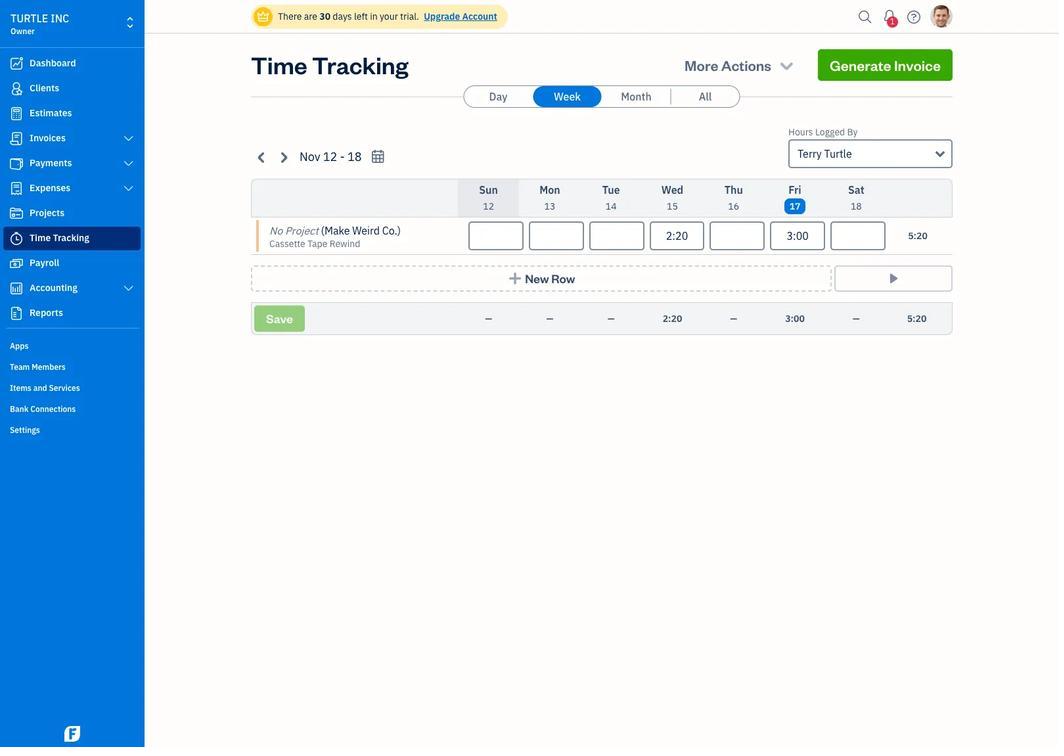 Task type: describe. For each thing, give the bounding box(es) containing it.
actions
[[722, 56, 772, 74]]

fri
[[789, 183, 802, 197]]

hours
[[789, 126, 814, 138]]

sun
[[480, 183, 498, 197]]

bank connections
[[10, 404, 76, 414]]

choose a date image
[[371, 149, 386, 164]]

wed 15
[[662, 183, 684, 212]]

)
[[398, 224, 401, 237]]

logged
[[816, 126, 846, 138]]

team
[[10, 362, 30, 372]]

payroll
[[30, 257, 59, 269]]

0 vertical spatial tracking
[[312, 49, 409, 80]]

and
[[33, 383, 47, 393]]

5 — from the left
[[853, 313, 861, 325]]

-
[[340, 149, 345, 164]]

chevron large down image for payments
[[123, 158, 135, 169]]

money image
[[9, 257, 24, 270]]

items and services link
[[3, 378, 141, 398]]

left
[[354, 11, 368, 22]]

members
[[32, 362, 66, 372]]

terry
[[798, 147, 822, 160]]

services
[[49, 383, 80, 393]]

thu 16
[[725, 183, 744, 212]]

reports link
[[3, 302, 141, 325]]

cassette
[[270, 238, 306, 250]]

invoice image
[[9, 132, 24, 145]]

30
[[320, 11, 331, 22]]

2 duration text field from the left
[[710, 222, 766, 251]]

dashboard link
[[3, 52, 141, 76]]

generate invoice
[[830, 56, 942, 74]]

new row
[[525, 271, 576, 286]]

2 duration text field from the left
[[590, 222, 645, 251]]

3 duration text field from the left
[[650, 222, 705, 251]]

generate invoice button
[[819, 49, 953, 81]]

terry turtle button
[[789, 139, 953, 168]]

new row button
[[251, 266, 832, 292]]

reports
[[30, 307, 63, 319]]

turtle inc owner
[[11, 12, 69, 36]]

inc
[[51, 12, 69, 25]]

wed
[[662, 183, 684, 197]]

new
[[525, 271, 549, 286]]

rewind
[[330, 238, 361, 250]]

next week image
[[276, 150, 291, 165]]

freshbooks image
[[62, 727, 83, 742]]

4 — from the left
[[731, 313, 738, 325]]

14
[[606, 201, 617, 212]]

estimate image
[[9, 107, 24, 120]]

sat
[[849, 183, 865, 197]]

invoices
[[30, 132, 66, 144]]

accounting link
[[3, 277, 141, 300]]

sat 18
[[849, 183, 865, 212]]

expenses link
[[3, 177, 141, 201]]

more
[[685, 56, 719, 74]]

dashboard image
[[9, 57, 24, 70]]

time inside main element
[[30, 232, 51, 244]]

your
[[380, 11, 398, 22]]

more actions button
[[673, 49, 808, 81]]

month
[[622, 90, 652, 103]]

main element
[[0, 0, 178, 748]]

there are 30 days left in your trial. upgrade account
[[278, 11, 498, 22]]

projects link
[[3, 202, 141, 226]]

17
[[790, 201, 801, 212]]

month link
[[603, 86, 671, 107]]

trial.
[[400, 11, 419, 22]]

payments
[[30, 157, 72, 169]]

1 duration text field from the left
[[529, 222, 584, 251]]

accounting
[[30, 282, 78, 294]]

project image
[[9, 207, 24, 220]]

tue 14
[[603, 183, 620, 212]]

clients
[[30, 82, 59, 94]]

3:00
[[786, 313, 805, 325]]

team members link
[[3, 357, 141, 377]]

tape
[[308, 238, 328, 250]]

time tracking inside main element
[[30, 232, 89, 244]]

1 duration text field from the left
[[469, 222, 524, 251]]

nov 12 - 18
[[300, 149, 362, 164]]

all link
[[672, 86, 740, 107]]

chevron large down image for expenses
[[123, 183, 135, 194]]

chevron large down image for invoices
[[123, 133, 135, 144]]

connections
[[30, 404, 76, 414]]

week link
[[534, 86, 602, 107]]



Task type: vqa. For each thing, say whether or not it's contained in the screenshot.
sun
yes



Task type: locate. For each thing, give the bounding box(es) containing it.
chevron large down image down estimates link
[[123, 133, 135, 144]]

sun 12
[[480, 183, 498, 212]]

account
[[463, 11, 498, 22]]

turtle
[[11, 12, 48, 25]]

12 for sun
[[483, 201, 494, 212]]

duration text field down sat 18
[[831, 222, 886, 251]]

duration text field down 15
[[650, 222, 705, 251]]

0 horizontal spatial duration text field
[[529, 222, 584, 251]]

generate
[[830, 56, 892, 74]]

3 duration text field from the left
[[771, 222, 826, 251]]

duration text field down 16
[[710, 222, 766, 251]]

no project ( make weird co. ) cassette tape rewind
[[270, 224, 401, 250]]

items and services
[[10, 383, 80, 393]]

previous week image
[[254, 150, 270, 165]]

bank
[[10, 404, 29, 414]]

chevron large down image inside expenses link
[[123, 183, 135, 194]]

12 inside sun 12
[[483, 201, 494, 212]]

time right timer icon
[[30, 232, 51, 244]]

time tracking down 30 at left top
[[251, 49, 409, 80]]

1 chevron large down image from the top
[[123, 133, 135, 144]]

1 vertical spatial chevron large down image
[[123, 283, 135, 294]]

2 — from the left
[[547, 313, 554, 325]]

payments link
[[3, 152, 141, 176]]

project
[[285, 224, 319, 237]]

duration text field down 14
[[590, 222, 645, 251]]

estimates
[[30, 107, 72, 119]]

payroll link
[[3, 252, 141, 275]]

upgrade account link
[[422, 11, 498, 22]]

chevron large down image
[[123, 133, 135, 144], [123, 158, 135, 169]]

chevron large down image inside accounting "link"
[[123, 283, 135, 294]]

1 — from the left
[[485, 313, 493, 325]]

row
[[552, 271, 576, 286]]

search image
[[855, 7, 876, 27]]

0 horizontal spatial time tracking
[[30, 232, 89, 244]]

1 horizontal spatial 18
[[851, 201, 862, 212]]

2 chevron large down image from the top
[[123, 283, 135, 294]]

more actions
[[685, 56, 772, 74]]

make
[[325, 224, 350, 237]]

time tracking down "projects" link
[[30, 232, 89, 244]]

chevron large down image up expenses link
[[123, 158, 135, 169]]

by
[[848, 126, 858, 138]]

18
[[348, 149, 362, 164], [851, 201, 862, 212]]

timer image
[[9, 232, 24, 245]]

time tracking
[[251, 49, 409, 80], [30, 232, 89, 244]]

settings
[[10, 425, 40, 435]]

2 chevron large down image from the top
[[123, 158, 135, 169]]

Duration text field
[[529, 222, 584, 251], [590, 222, 645, 251], [650, 222, 705, 251]]

15
[[667, 201, 678, 212]]

in
[[370, 11, 378, 22]]

18 inside sat 18
[[851, 201, 862, 212]]

hours logged by
[[789, 126, 858, 138]]

chevron large down image for accounting
[[123, 283, 135, 294]]

expense image
[[9, 182, 24, 195]]

0 horizontal spatial time
[[30, 232, 51, 244]]

2:20
[[663, 313, 683, 325]]

chevron large down image inside payments link
[[123, 158, 135, 169]]

tracking down left
[[312, 49, 409, 80]]

all
[[699, 90, 712, 103]]

upgrade
[[424, 11, 460, 22]]

bank connections link
[[3, 399, 141, 419]]

chevron large down image up "projects" link
[[123, 183, 135, 194]]

mon
[[540, 183, 561, 197]]

owner
[[11, 26, 35, 36]]

apps link
[[3, 336, 141, 356]]

2 horizontal spatial duration text field
[[650, 222, 705, 251]]

0 vertical spatial time tracking
[[251, 49, 409, 80]]

go to help image
[[904, 7, 925, 27]]

terry turtle
[[798, 147, 853, 160]]

0 horizontal spatial 12
[[323, 149, 338, 164]]

1 horizontal spatial 12
[[483, 201, 494, 212]]

1 horizontal spatial duration text field
[[590, 222, 645, 251]]

time
[[251, 49, 308, 80], [30, 232, 51, 244]]

1 chevron large down image from the top
[[123, 183, 135, 194]]

plus image
[[508, 272, 523, 285]]

1 vertical spatial tracking
[[53, 232, 89, 244]]

chevron large down image
[[123, 183, 135, 194], [123, 283, 135, 294]]

day link
[[465, 86, 533, 107]]

fri 17
[[789, 183, 802, 212]]

chevrondown image
[[778, 56, 796, 74]]

days
[[333, 11, 352, 22]]

items
[[10, 383, 31, 393]]

1 vertical spatial time
[[30, 232, 51, 244]]

0 vertical spatial 18
[[348, 149, 362, 164]]

clients link
[[3, 77, 141, 101]]

1 vertical spatial 5:20
[[908, 313, 927, 325]]

0 vertical spatial chevron large down image
[[123, 133, 135, 144]]

chart image
[[9, 282, 24, 295]]

18 right -
[[348, 149, 362, 164]]

co.
[[383, 224, 398, 237]]

nov
[[300, 149, 321, 164]]

4 duration text field from the left
[[831, 222, 886, 251]]

0 vertical spatial 12
[[323, 149, 338, 164]]

duration text field down 13
[[529, 222, 584, 251]]

apps
[[10, 341, 29, 351]]

1 vertical spatial 12
[[483, 201, 494, 212]]

0 vertical spatial time
[[251, 49, 308, 80]]

client image
[[9, 82, 24, 95]]

12 for nov
[[323, 149, 338, 164]]

are
[[304, 11, 318, 22]]

estimates link
[[3, 102, 141, 126]]

turtle
[[825, 147, 853, 160]]

invoices link
[[3, 127, 141, 151]]

projects
[[30, 207, 65, 219]]

1
[[891, 16, 896, 26]]

13
[[545, 201, 556, 212]]

mon 13
[[540, 183, 561, 212]]

no
[[270, 224, 283, 237]]

1 horizontal spatial time
[[251, 49, 308, 80]]

18 down sat
[[851, 201, 862, 212]]

crown image
[[256, 10, 270, 23]]

weird
[[353, 224, 380, 237]]

tracking inside main element
[[53, 232, 89, 244]]

12
[[323, 149, 338, 164], [483, 201, 494, 212]]

start timer image
[[887, 272, 902, 285]]

1 horizontal spatial tracking
[[312, 49, 409, 80]]

invoice
[[895, 56, 942, 74]]

payment image
[[9, 157, 24, 170]]

0 horizontal spatial tracking
[[53, 232, 89, 244]]

1 button
[[880, 3, 901, 30]]

day
[[490, 90, 508, 103]]

12 down sun
[[483, 201, 494, 212]]

Duration text field
[[469, 222, 524, 251], [710, 222, 766, 251], [771, 222, 826, 251], [831, 222, 886, 251]]

0 vertical spatial 5:20
[[909, 230, 928, 242]]

thu
[[725, 183, 744, 197]]

tracking
[[312, 49, 409, 80], [53, 232, 89, 244]]

duration text field down 17
[[771, 222, 826, 251]]

report image
[[9, 307, 24, 320]]

1 vertical spatial chevron large down image
[[123, 158, 135, 169]]

3 — from the left
[[608, 313, 615, 325]]

1 vertical spatial 18
[[851, 201, 862, 212]]

1 vertical spatial time tracking
[[30, 232, 89, 244]]

0 vertical spatial chevron large down image
[[123, 183, 135, 194]]

duration text field down sun 12
[[469, 222, 524, 251]]

1 horizontal spatial time tracking
[[251, 49, 409, 80]]

week
[[554, 90, 581, 103]]

12 left -
[[323, 149, 338, 164]]

time tracking link
[[3, 227, 141, 251]]

0 horizontal spatial 18
[[348, 149, 362, 164]]

tracking down "projects" link
[[53, 232, 89, 244]]

time down there
[[251, 49, 308, 80]]

chevron large down image down payroll link
[[123, 283, 135, 294]]

5:20
[[909, 230, 928, 242], [908, 313, 927, 325]]

dashboard
[[30, 57, 76, 69]]

(
[[321, 224, 325, 237]]

there
[[278, 11, 302, 22]]

expenses
[[30, 182, 71, 194]]



